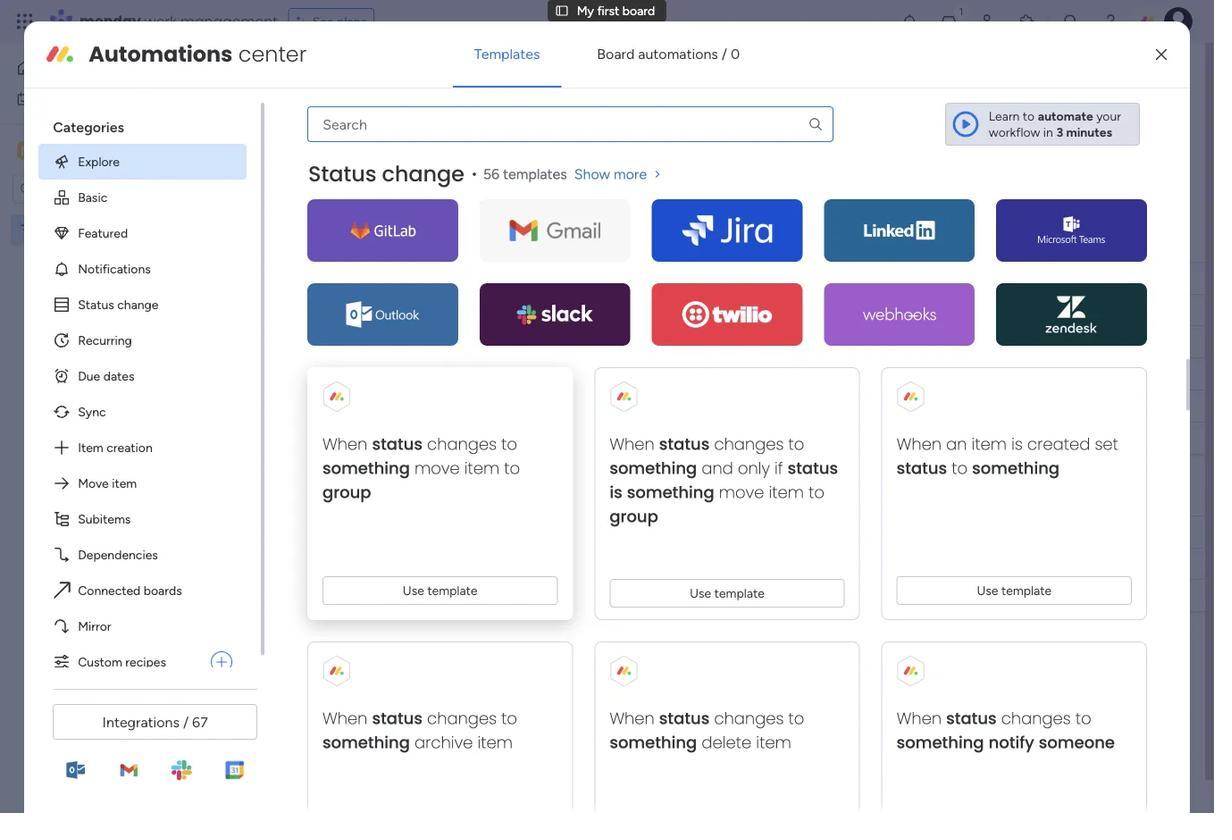 Task type: describe. For each thing, give the bounding box(es) containing it.
it
[[802, 303, 810, 319]]

automations center
[[89, 39, 307, 69]]

board
[[597, 45, 635, 62]]

work for monday
[[144, 11, 177, 31]]

kanban
[[385, 128, 426, 143]]

move inside when status changes   to something and only if status is something move item to group
[[719, 481, 764, 504]]

when for when status changes   to something and only if status is something move item to group
[[610, 433, 655, 456]]

18
[[904, 367, 916, 382]]

home
[[41, 60, 75, 75]]

status for when status changes   to something move item to group
[[372, 433, 423, 456]]

nov 16
[[880, 304, 915, 318]]

recipes
[[125, 654, 166, 670]]

management
[[180, 11, 278, 31]]

search image
[[808, 116, 824, 132]]

help image
[[1102, 13, 1120, 30]]

person button
[[479, 169, 556, 197]]

stuck
[[756, 367, 789, 382]]

where
[[695, 96, 729, 111]]

minutes
[[1066, 125, 1112, 140]]

project for project 1
[[338, 303, 378, 318]]

working on it
[[735, 303, 810, 319]]

main workspace
[[41, 142, 147, 159]]

this month
[[307, 232, 399, 255]]

new
[[278, 176, 304, 191]]

templates button
[[453, 32, 561, 75]]

2 of from the left
[[680, 96, 692, 111]]

someone
[[1039, 731, 1115, 754]]

2 notes field from the top
[[1123, 522, 1167, 542]]

add new group button
[[273, 644, 399, 673]]

something for when status changes   to something and only if status is something move item to group
[[610, 457, 697, 480]]

item inside when status changes   to something delete item
[[756, 731, 792, 754]]

1 date from the top
[[895, 271, 920, 286]]

2
[[381, 335, 388, 350]]

group inside when status changes   to something and only if status is something move item to group
[[610, 505, 659, 528]]

Search for a column type search field
[[308, 106, 834, 142]]

column information image for due date
[[933, 271, 947, 285]]

integrations / 67
[[102, 713, 208, 730]]

your workflow in
[[989, 108, 1121, 140]]

featured option
[[39, 215, 247, 251]]

table
[[328, 128, 358, 143]]

use template button for when an item is created   set status to something
[[897, 576, 1132, 605]]

nov for project 2
[[880, 335, 901, 349]]

template for move item to
[[428, 583, 478, 598]]

project.
[[387, 96, 431, 111]]

workspace
[[76, 142, 147, 159]]

project for project 3
[[338, 367, 378, 382]]

my first board inside list box
[[42, 222, 120, 237]]

due inside option
[[78, 368, 100, 384]]

project
[[761, 96, 801, 111]]

only
[[738, 457, 770, 480]]

show
[[574, 166, 611, 183]]

main for main table
[[298, 128, 325, 143]]

more
[[614, 166, 647, 183]]

changes for and
[[714, 433, 784, 456]]

status for when status changes   to something notify someone
[[946, 707, 997, 730]]

templates
[[474, 45, 540, 62]]

56 templates
[[483, 166, 567, 183]]

is inside when an item is created   set status to something
[[1012, 433, 1023, 456]]

to inside when status changes   to something archive item
[[502, 707, 518, 730]]

to inside when status changes   to something notify someone
[[1076, 707, 1092, 730]]

add view image
[[450, 129, 457, 142]]

use template for and only if
[[690, 586, 765, 601]]

1 horizontal spatial status
[[308, 159, 377, 189]]

move item option
[[39, 465, 247, 501]]

v2 done deadline image
[[839, 334, 853, 351]]

delete
[[702, 731, 752, 754]]

timelines
[[541, 96, 592, 111]]

0 vertical spatial status change
[[308, 159, 465, 189]]

notify
[[989, 731, 1035, 754]]

owner for 1st 'owner' field
[[650, 271, 688, 286]]

project 2
[[338, 335, 388, 350]]

16
[[904, 304, 915, 318]]

manage
[[273, 96, 318, 111]]

next
[[307, 486, 343, 509]]

0 vertical spatial first
[[597, 3, 620, 18]]

1 horizontal spatial board
[[354, 60, 419, 90]]

2 due date from the top
[[869, 524, 920, 540]]

notifications
[[78, 261, 151, 276]]

2 horizontal spatial use
[[977, 583, 999, 598]]

on
[[785, 303, 799, 319]]

see more link
[[813, 94, 870, 112]]

1 notes field from the top
[[1123, 268, 1167, 288]]

subitems option
[[39, 501, 247, 537]]

new project
[[278, 176, 347, 191]]

meeting notes
[[1107, 336, 1183, 350]]

sync
[[78, 404, 106, 419]]

categories heading
[[39, 103, 247, 144]]

when for when status changes   to something delete item
[[610, 707, 655, 730]]

project 3
[[338, 367, 388, 382]]

2 horizontal spatial board
[[623, 3, 655, 18]]

1 due date from the top
[[869, 271, 920, 286]]

0 horizontal spatial 3
[[381, 367, 388, 382]]

group inside "when status changes   to something move item to group"
[[323, 481, 371, 504]]

first inside list box
[[62, 222, 85, 237]]

workspace image
[[17, 141, 35, 160]]

invite members image
[[979, 13, 997, 30]]

see more
[[815, 95, 868, 110]]

add new group
[[306, 651, 391, 666]]

sync option
[[39, 394, 247, 430]]

see plans
[[312, 14, 366, 29]]

item creation
[[78, 440, 153, 455]]

item
[[78, 440, 103, 455]]

dates
[[103, 368, 134, 384]]

priority
[[1000, 271, 1040, 286]]

item inside the move item option
[[112, 476, 137, 491]]

show more link
[[574, 165, 665, 183]]

learn
[[989, 108, 1020, 124]]

sort by any column image
[[651, 174, 680, 192]]

integrations / 67 button
[[53, 704, 257, 740]]

item inside "when status changes   to something move item to group"
[[465, 457, 500, 480]]

custom recipes
[[78, 654, 166, 670]]

dependencies option
[[39, 537, 247, 573]]

nov 18
[[879, 367, 916, 382]]

notifications image
[[901, 13, 919, 30]]

Next month field
[[303, 486, 406, 509]]

move item
[[78, 476, 137, 491]]

0 horizontal spatial your
[[733, 96, 757, 111]]

17
[[904, 335, 915, 349]]

this
[[307, 232, 340, 255]]

categories list box
[[39, 103, 265, 680]]

templates
[[503, 166, 567, 183]]

custom
[[78, 654, 122, 670]]

m
[[21, 143, 31, 158]]

show more
[[574, 166, 647, 183]]

automations
[[89, 39, 233, 69]]

notifications option
[[39, 251, 247, 287]]

1 horizontal spatial change
[[382, 159, 465, 189]]

1 horizontal spatial my first board
[[272, 60, 419, 90]]

see plans button
[[288, 8, 374, 35]]

status inside when an item is created   set status to something
[[897, 457, 947, 480]]

when status changes   to something delete item
[[610, 707, 805, 754]]

items
[[1149, 305, 1178, 319]]

john smith image
[[1164, 7, 1193, 36]]

status inside field
[[755, 271, 791, 286]]

stands.
[[804, 96, 844, 111]]

1
[[381, 303, 386, 318]]

0
[[731, 45, 740, 62]]

explore
[[78, 154, 120, 169]]

status for when status changes   to something delete item
[[659, 707, 710, 730]]

assign
[[434, 96, 471, 111]]

automations  center image
[[46, 40, 74, 69]]

manage any type of project. assign owners, set timelines and keep track of where your project stands.
[[273, 96, 844, 111]]

connected
[[78, 583, 141, 598]]

boards
[[144, 583, 182, 598]]

see for see more
[[815, 95, 836, 110]]

use template button for move item to
[[323, 576, 558, 605]]

board inside list box
[[88, 222, 120, 237]]

something for when status changes   to something delete item
[[610, 731, 697, 754]]

action
[[1112, 305, 1146, 319]]



Task type: locate. For each thing, give the bounding box(es) containing it.
first down basic
[[62, 222, 85, 237]]

board
[[623, 3, 655, 18], [354, 60, 419, 90], [88, 222, 120, 237]]

board up board
[[623, 3, 655, 18]]

arrow down image
[[624, 172, 646, 194]]

0 vertical spatial owner
[[650, 271, 688, 286]]

when inside when status changes   to something delete item
[[610, 707, 655, 730]]

something for when status changes   to something move item to group
[[323, 457, 410, 480]]

0 horizontal spatial status
[[78, 297, 114, 312]]

0 vertical spatial /
[[722, 45, 727, 62]]

1 horizontal spatial set
[[1095, 433, 1119, 456]]

item inside when an item is created   set status to something
[[972, 433, 1007, 456]]

2 vertical spatial due
[[869, 524, 892, 540]]

0 horizontal spatial see
[[312, 14, 334, 29]]

set right created
[[1095, 433, 1119, 456]]

0 vertical spatial group
[[323, 481, 371, 504]]

something inside "when status changes   to something move item to group"
[[323, 457, 410, 480]]

1 vertical spatial move
[[719, 481, 764, 504]]

set
[[521, 96, 538, 111], [1095, 433, 1119, 456]]

2 horizontal spatial first
[[597, 3, 620, 18]]

1 horizontal spatial use
[[690, 586, 712, 601]]

to inside when status changes   to something delete item
[[789, 707, 805, 730]]

status inside option
[[78, 297, 114, 312]]

inbox image
[[940, 13, 958, 30]]

first
[[597, 3, 620, 18], [308, 60, 348, 90], [62, 222, 85, 237]]

see for see plans
[[312, 14, 334, 29]]

1 horizontal spatial and
[[702, 457, 734, 480]]

status inside "when status changes   to something move item to group"
[[372, 433, 423, 456]]

3 minutes
[[1056, 125, 1112, 140]]

status inside when status changes   to something delete item
[[659, 707, 710, 730]]

0 horizontal spatial template
[[428, 583, 478, 598]]

1 vertical spatial month
[[348, 486, 402, 509]]

0 vertical spatial due
[[869, 271, 892, 286]]

status inside when status changes   to something notify someone
[[946, 707, 997, 730]]

and left keep
[[595, 96, 615, 111]]

something inside when an item is created   set status to something
[[972, 457, 1060, 480]]

and left only
[[702, 457, 734, 480]]

1 owner field from the top
[[646, 268, 692, 288]]

0 vertical spatial due date field
[[865, 268, 925, 288]]

main
[[298, 128, 325, 143], [41, 142, 72, 159]]

0 vertical spatial due date
[[869, 271, 920, 286]]

angle down image
[[363, 176, 372, 190]]

2 horizontal spatial template
[[1002, 583, 1052, 598]]

if
[[775, 457, 783, 480]]

1 horizontal spatial your
[[1096, 108, 1121, 124]]

3 down 2 at the left top of page
[[381, 367, 388, 382]]

my inside list box
[[42, 222, 59, 237]]

connected boards
[[78, 583, 182, 598]]

0 horizontal spatial use
[[403, 583, 424, 598]]

board down basic
[[88, 222, 120, 237]]

my first board up board
[[577, 3, 655, 18]]

changes for archive
[[427, 707, 497, 730]]

change down notifications "option"
[[117, 297, 159, 312]]

monday work management
[[80, 11, 278, 31]]

0 vertical spatial date
[[895, 271, 920, 286]]

work for my
[[60, 91, 87, 106]]

nov left 18
[[879, 367, 901, 382]]

/ left 67
[[183, 713, 189, 730]]

your right where
[[733, 96, 757, 111]]

1 vertical spatial is
[[610, 481, 623, 504]]

0 horizontal spatial board
[[88, 222, 120, 237]]

0 vertical spatial board
[[623, 3, 655, 18]]

any
[[321, 96, 341, 111]]

automations
[[638, 45, 718, 62]]

item creation option
[[39, 430, 247, 465]]

status change option
[[39, 287, 247, 322]]

option
[[0, 214, 228, 217]]

2 vertical spatial nov
[[879, 367, 901, 382]]

1 vertical spatial date
[[895, 524, 920, 540]]

when inside when status changes   to something archive item
[[323, 707, 368, 730]]

your inside your workflow in
[[1096, 108, 1121, 124]]

dependencies
[[78, 547, 158, 562]]

1 vertical spatial nov
[[880, 335, 901, 349]]

project for project 2
[[338, 335, 378, 350]]

automate
[[1064, 128, 1120, 143]]

month right this
[[344, 232, 399, 255]]

move inside "when status changes   to something move item to group"
[[415, 457, 460, 480]]

when for when status changes   to something archive item
[[323, 707, 368, 730]]

/ left 0
[[722, 45, 727, 62]]

0 vertical spatial work
[[144, 11, 177, 31]]

recurring option
[[39, 322, 247, 358]]

group inside button
[[358, 651, 391, 666]]

1 vertical spatial owner
[[650, 524, 688, 540]]

2 notes from the top
[[1128, 524, 1162, 540]]

month
[[344, 232, 399, 255], [348, 486, 402, 509]]

1 horizontal spatial first
[[308, 60, 348, 90]]

1 vertical spatial /
[[183, 713, 189, 730]]

1 vertical spatial due date field
[[865, 522, 925, 542]]

2 vertical spatial group
[[358, 651, 391, 666]]

and
[[595, 96, 615, 111], [702, 457, 734, 480]]

2 nov from the top
[[880, 335, 901, 349]]

item inside when status changes   to something archive item
[[478, 731, 513, 754]]

1 horizontal spatial move
[[719, 481, 764, 504]]

1 horizontal spatial status change
[[308, 159, 465, 189]]

mirror
[[78, 619, 111, 634]]

1 vertical spatial change
[[117, 297, 159, 312]]

1 column information image from the left
[[809, 271, 823, 285]]

use template
[[403, 583, 478, 598], [977, 583, 1052, 598], [690, 586, 765, 601]]

1 vertical spatial due date
[[869, 524, 920, 540]]

main right workspace icon
[[41, 142, 72, 159]]

kanban button
[[371, 122, 440, 150]]

use template for move item to
[[403, 583, 478, 598]]

person
[[507, 176, 545, 191]]

changes inside when status changes   to something delete item
[[714, 707, 784, 730]]

3 nov from the top
[[879, 367, 901, 382]]

use for status
[[690, 586, 712, 601]]

2 horizontal spatial use template
[[977, 583, 1052, 598]]

done
[[758, 335, 787, 350]]

basic
[[78, 190, 107, 205]]

1 image
[[953, 1, 969, 21]]

Priority field
[[995, 268, 1044, 288]]

when for when an item is created   set status to something
[[897, 433, 942, 456]]

0 vertical spatial and
[[595, 96, 615, 111]]

1 horizontal spatial work
[[144, 11, 177, 31]]

mirror option
[[39, 608, 247, 644]]

filter
[[590, 176, 618, 191]]

1 vertical spatial work
[[60, 91, 87, 106]]

1 horizontal spatial 3
[[1056, 125, 1063, 140]]

1 nov from the top
[[880, 304, 901, 318]]

month right next at bottom left
[[348, 486, 402, 509]]

my inside 'button'
[[39, 91, 56, 106]]

something inside when status changes   to something notify someone
[[897, 731, 984, 754]]

1 horizontal spatial use template
[[690, 586, 765, 601]]

Status field
[[750, 268, 795, 288]]

0 horizontal spatial move
[[415, 457, 460, 480]]

0 vertical spatial is
[[1012, 433, 1023, 456]]

1 horizontal spatial of
[[680, 96, 692, 111]]

2 vertical spatial my first board
[[42, 222, 120, 237]]

automate
[[1038, 108, 1093, 124]]

monday
[[80, 11, 141, 31]]

move
[[415, 457, 460, 480], [719, 481, 764, 504]]

3
[[1056, 125, 1063, 140], [381, 367, 388, 382]]

autopilot image
[[1041, 124, 1056, 146]]

medium
[[997, 367, 1043, 382]]

apps image
[[1019, 13, 1036, 30]]

custom recipes option
[[39, 644, 204, 680]]

0 horizontal spatial main
[[41, 142, 72, 159]]

is
[[1012, 433, 1023, 456], [610, 481, 623, 504]]

1 horizontal spatial main
[[298, 128, 325, 143]]

keep
[[619, 96, 645, 111]]

0 vertical spatial my first board
[[577, 3, 655, 18]]

0 vertical spatial notes
[[1128, 271, 1162, 286]]

your up minutes
[[1096, 108, 1121, 124]]

1 vertical spatial notes field
[[1123, 522, 1167, 542]]

new project button
[[271, 169, 355, 197]]

status change down notifications
[[78, 297, 159, 312]]

main table
[[298, 128, 358, 143]]

0 vertical spatial owner field
[[646, 268, 692, 288]]

Notes field
[[1123, 268, 1167, 288], [1123, 522, 1167, 542]]

categories
[[53, 118, 124, 135]]

of right type
[[373, 96, 384, 111]]

changes inside when status changes   to something notify someone
[[1002, 707, 1071, 730]]

set inside when an item is created   set status to something
[[1095, 433, 1119, 456]]

This month field
[[303, 232, 403, 256]]

1 vertical spatial notes
[[1128, 524, 1162, 540]]

when for when status changes   to something notify someone
[[897, 707, 942, 730]]

changes inside when status changes   to something archive item
[[427, 707, 497, 730]]

meeting
[[1107, 336, 1150, 350]]

filter button
[[561, 169, 646, 197]]

use
[[403, 583, 424, 598], [977, 583, 999, 598], [690, 586, 712, 601]]

something for when status changes   to something notify someone
[[897, 731, 984, 754]]

action items
[[1112, 305, 1178, 319]]

my
[[577, 3, 594, 18], [272, 60, 303, 90], [39, 91, 56, 106], [42, 222, 59, 237]]

status up recurring
[[78, 297, 114, 312]]

month for next month
[[348, 486, 402, 509]]

learn to automate
[[989, 108, 1093, 124]]

due dates option
[[39, 358, 247, 394]]

1 vertical spatial and
[[702, 457, 734, 480]]

v2 search image
[[402, 173, 415, 193]]

home button
[[11, 54, 192, 82]]

when inside when status changes   to something notify someone
[[897, 707, 942, 730]]

1 of from the left
[[373, 96, 384, 111]]

0 horizontal spatial use template button
[[323, 576, 558, 605]]

due dates
[[78, 368, 134, 384]]

use template for when an item is created   set status to something
[[977, 583, 1052, 598]]

work inside 'button'
[[60, 91, 87, 106]]

1 vertical spatial first
[[308, 60, 348, 90]]

board automations / 0 button
[[576, 32, 761, 75]]

see inside button
[[312, 14, 334, 29]]

1 horizontal spatial /
[[722, 45, 727, 62]]

main for main workspace
[[41, 142, 72, 159]]

main inside button
[[298, 128, 325, 143]]

1 notes from the top
[[1128, 271, 1162, 286]]

owner for 1st 'owner' field from the bottom of the page
[[650, 524, 688, 540]]

item inside when status changes   to something and only if status is something move item to group
[[769, 481, 804, 504]]

0 horizontal spatial change
[[117, 297, 159, 312]]

changes for delete
[[714, 707, 784, 730]]

status down table
[[308, 159, 377, 189]]

my first board up type
[[272, 60, 419, 90]]

your
[[733, 96, 757, 111], [1096, 108, 1121, 124]]

next month
[[307, 486, 402, 509]]

0 vertical spatial notes field
[[1123, 268, 1167, 288]]

0 vertical spatial 3
[[1056, 125, 1063, 140]]

0 horizontal spatial first
[[62, 222, 85, 237]]

column information image up the it
[[809, 271, 823, 285]]

changes
[[427, 433, 497, 456], [714, 433, 784, 456], [427, 707, 497, 730], [714, 707, 784, 730], [1002, 707, 1071, 730]]

new
[[332, 651, 355, 666]]

2 due date field from the top
[[865, 522, 925, 542]]

project inside new project button
[[307, 176, 347, 191]]

column information image left priority field
[[933, 271, 947, 285]]

change inside status change option
[[117, 297, 159, 312]]

when
[[323, 433, 368, 456], [610, 433, 655, 456], [897, 433, 942, 456], [323, 707, 368, 730], [610, 707, 655, 730], [897, 707, 942, 730]]

basic option
[[39, 179, 247, 215]]

main inside workspace selection element
[[41, 142, 72, 159]]

work up categories
[[60, 91, 87, 106]]

of right track
[[680, 96, 692, 111]]

1 vertical spatial status change
[[78, 297, 159, 312]]

0 horizontal spatial /
[[183, 713, 189, 730]]

changes for notify
[[1002, 707, 1071, 730]]

use for group
[[403, 583, 424, 598]]

/
[[722, 45, 727, 62], [183, 713, 189, 730]]

1 horizontal spatial see
[[815, 95, 836, 110]]

changes inside when status changes   to something and only if status is something move item to group
[[714, 433, 784, 456]]

my first board
[[577, 3, 655, 18], [272, 60, 419, 90], [42, 222, 120, 237]]

move
[[78, 476, 109, 491]]

1 vertical spatial group
[[610, 505, 659, 528]]

month for this month
[[344, 232, 399, 255]]

board automations / 0
[[597, 45, 740, 62]]

use template button for and only if
[[610, 579, 845, 607]]

1 horizontal spatial template
[[715, 586, 765, 601]]

working
[[735, 303, 782, 319]]

1 owner from the top
[[650, 271, 688, 286]]

template for and only if
[[715, 586, 765, 601]]

status
[[308, 159, 377, 189], [755, 271, 791, 286], [78, 297, 114, 312]]

Due date field
[[865, 268, 925, 288], [865, 522, 925, 542]]

changes inside "when status changes   to something move item to group"
[[427, 433, 497, 456]]

nov left the 16
[[880, 304, 901, 318]]

see up search icon
[[815, 95, 836, 110]]

notes
[[1128, 271, 1162, 286], [1128, 524, 1162, 540]]

main left table
[[298, 128, 325, 143]]

status for when status changes   to something archive item
[[372, 707, 423, 730]]

explore option
[[39, 144, 247, 179]]

Owner field
[[646, 268, 692, 288], [646, 522, 692, 542]]

is inside when status changes   to something and only if status is something move item to group
[[610, 481, 623, 504]]

an
[[946, 433, 967, 456]]

work up automations
[[144, 11, 177, 31]]

notes for 2nd "notes" field from the bottom
[[1128, 271, 1162, 286]]

3 right the in
[[1056, 125, 1063, 140]]

2 owner field from the top
[[646, 522, 692, 542]]

other
[[1130, 368, 1160, 382]]

template for when an item is created   set status to something
[[1002, 583, 1052, 598]]

67
[[192, 713, 208, 730]]

status change inside option
[[78, 297, 159, 312]]

status change down kanban
[[308, 159, 465, 189]]

search everything image
[[1062, 13, 1080, 30]]

status inside when status changes   to something archive item
[[372, 707, 423, 730]]

status for when status changes   to something and only if status is something move item to group
[[659, 433, 710, 456]]

when inside when an item is created   set status to something
[[897, 433, 942, 456]]

see
[[312, 14, 334, 29], [815, 95, 836, 110]]

to
[[1023, 108, 1035, 124], [502, 433, 518, 456], [789, 433, 805, 456], [504, 457, 520, 480], [952, 457, 968, 480], [809, 481, 825, 504], [502, 707, 518, 730], [789, 707, 805, 730], [1076, 707, 1092, 730]]

0 vertical spatial set
[[521, 96, 538, 111]]

2 horizontal spatial status
[[755, 271, 791, 286]]

my work button
[[11, 84, 192, 113]]

0 vertical spatial nov
[[880, 304, 901, 318]]

0 horizontal spatial work
[[60, 91, 87, 106]]

change down kanban
[[382, 159, 465, 189]]

see left plans
[[312, 14, 334, 29]]

My first board field
[[267, 60, 423, 90]]

1 vertical spatial see
[[815, 95, 836, 110]]

/ inside board automations / 0 button
[[722, 45, 727, 62]]

0 horizontal spatial column information image
[[809, 271, 823, 285]]

2 vertical spatial board
[[88, 222, 120, 237]]

Search in workspace field
[[38, 179, 149, 199]]

0 horizontal spatial set
[[521, 96, 538, 111]]

1 vertical spatial set
[[1095, 433, 1119, 456]]

0 vertical spatial month
[[344, 232, 399, 255]]

first up board
[[597, 3, 620, 18]]

1 horizontal spatial use template button
[[610, 579, 845, 607]]

workspace selection element
[[17, 140, 149, 163]]

type
[[344, 96, 369, 111]]

connected boards option
[[39, 573, 247, 608]]

when inside "when status changes   to something move item to group"
[[323, 433, 368, 456]]

something inside when status changes   to something delete item
[[610, 731, 697, 754]]

nov for project 3
[[879, 367, 901, 382]]

change
[[382, 159, 465, 189], [117, 297, 159, 312]]

notes
[[1153, 336, 1183, 350]]

subitems
[[78, 511, 131, 527]]

column information image for status
[[809, 271, 823, 285]]

when for when status changes   to something move item to group
[[323, 433, 368, 456]]

board up project.
[[354, 60, 419, 90]]

my first board down basic
[[42, 222, 120, 237]]

when status changes   to something notify someone
[[897, 707, 1115, 754]]

2 vertical spatial first
[[62, 222, 85, 237]]

to inside when an item is created   set status to something
[[952, 457, 968, 480]]

0 horizontal spatial and
[[595, 96, 615, 111]]

and inside when status changes   to something and only if status is something move item to group
[[702, 457, 734, 480]]

0 horizontal spatial status change
[[78, 297, 159, 312]]

something inside when status changes   to something archive item
[[323, 731, 410, 754]]

my first board list box
[[0, 211, 228, 486]]

my work
[[39, 91, 87, 106]]

1 horizontal spatial is
[[1012, 433, 1023, 456]]

more
[[839, 95, 868, 110]]

column information image
[[809, 271, 823, 285], [933, 271, 947, 285]]

2 vertical spatial status
[[78, 297, 114, 312]]

1 vertical spatial status
[[755, 271, 791, 286]]

Search field
[[415, 171, 469, 196]]

2 horizontal spatial my first board
[[577, 3, 655, 18]]

status up working on it
[[755, 271, 791, 286]]

set right owners,
[[521, 96, 538, 111]]

None search field
[[308, 106, 834, 142]]

due
[[869, 271, 892, 286], [78, 368, 100, 384], [869, 524, 892, 540]]

2 horizontal spatial use template button
[[897, 576, 1132, 605]]

1 vertical spatial board
[[354, 60, 419, 90]]

nov left 17
[[880, 335, 901, 349]]

notes for 1st "notes" field from the bottom
[[1128, 524, 1162, 540]]

select product image
[[16, 13, 34, 30]]

1 vertical spatial 3
[[381, 367, 388, 382]]

archive
[[415, 731, 473, 754]]

something for when status changes   to something archive item
[[323, 731, 410, 754]]

0 horizontal spatial of
[[373, 96, 384, 111]]

0 vertical spatial move
[[415, 457, 460, 480]]

first up any
[[308, 60, 348, 90]]

changes for move
[[427, 433, 497, 456]]

0 horizontal spatial my first board
[[42, 222, 120, 237]]

2 date from the top
[[895, 524, 920, 540]]

1 vertical spatial due
[[78, 368, 100, 384]]

/ inside integrations / 67 button
[[183, 713, 189, 730]]

2 owner from the top
[[650, 524, 688, 540]]

created
[[1028, 433, 1091, 456]]

when inside when status changes   to something and only if status is something move item to group
[[610, 433, 655, 456]]

1 due date field from the top
[[865, 268, 925, 288]]

2 column information image from the left
[[933, 271, 947, 285]]

something
[[323, 457, 410, 480], [610, 457, 697, 480], [972, 457, 1060, 480], [627, 481, 715, 504], [323, 731, 410, 754], [610, 731, 697, 754], [897, 731, 984, 754]]

when an item is created   set status to something
[[897, 433, 1119, 480]]



Task type: vqa. For each thing, say whether or not it's contained in the screenshot.
project
yes



